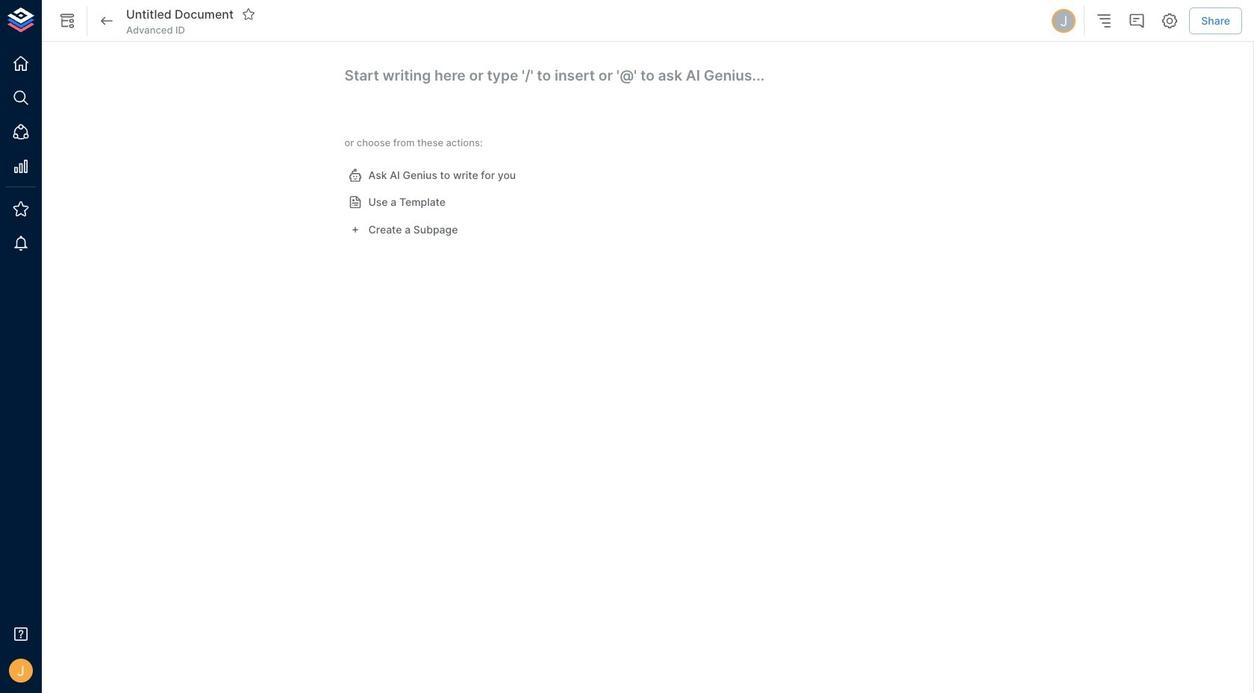 Task type: locate. For each thing, give the bounding box(es) containing it.
go back image
[[98, 12, 116, 30]]

settings image
[[1161, 12, 1179, 30]]

table of contents image
[[1096, 12, 1114, 30]]



Task type: describe. For each thing, give the bounding box(es) containing it.
comments image
[[1129, 12, 1147, 30]]

favorite image
[[242, 7, 255, 21]]

show wiki image
[[58, 12, 76, 30]]



Task type: vqa. For each thing, say whether or not it's contained in the screenshot.
Go Back image
yes



